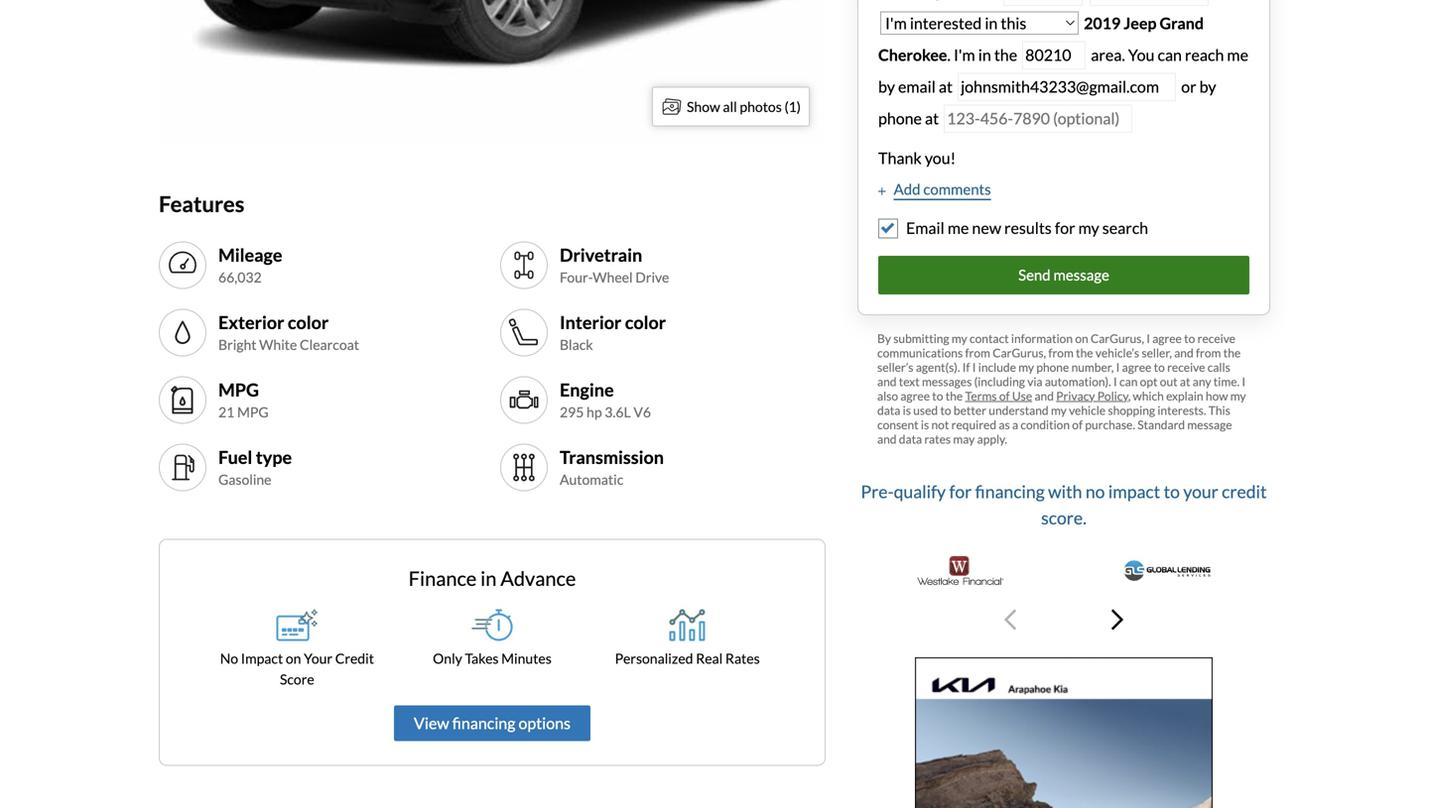 Task type: vqa. For each thing, say whether or not it's contained in the screenshot.
or on the right top of page
yes



Task type: locate. For each thing, give the bounding box(es) containing it.
your
[[1184, 481, 1219, 502]]

by left email
[[878, 77, 895, 96]]

message down how
[[1188, 418, 1232, 432]]

2 vertical spatial agree
[[901, 389, 930, 403]]

in right finance
[[481, 567, 497, 591]]

1 horizontal spatial me
[[1227, 45, 1249, 65]]

message inside button
[[1054, 266, 1110, 284]]

search
[[1103, 218, 1149, 238]]

1 vertical spatial message
[[1188, 418, 1232, 432]]

color for exterior color
[[288, 312, 329, 333]]

mpg up 21
[[218, 379, 259, 401]]

reach
[[1185, 45, 1224, 65]]

phone inside the or by phone at
[[878, 109, 922, 128]]

on up number,
[[1075, 331, 1089, 346]]

1 vertical spatial at
[[925, 109, 939, 128]]

Last name field
[[1090, 0, 1209, 6]]

0 horizontal spatial agree
[[901, 389, 930, 403]]

purchase.
[[1085, 418, 1135, 432]]

and
[[1174, 346, 1194, 360], [877, 374, 897, 389], [1035, 389, 1054, 403], [877, 432, 897, 446]]

0 horizontal spatial phone
[[878, 109, 922, 128]]

for
[[1055, 218, 1076, 238], [949, 481, 972, 502]]

out
[[1160, 374, 1178, 389]]

phone up the terms of use and privacy policy
[[1037, 360, 1069, 374]]

color inside interior color black
[[625, 312, 666, 333]]

wheel
[[593, 269, 633, 286]]

information
[[1011, 331, 1073, 346]]

at right email
[[939, 77, 953, 96]]

to up which
[[1154, 360, 1165, 374]]

view financing options
[[414, 714, 571, 734]]

to right "seller,"
[[1184, 331, 1195, 346]]

Email address email field
[[958, 73, 1176, 101]]

1 horizontal spatial color
[[625, 312, 666, 333]]

1 horizontal spatial phone
[[1037, 360, 1069, 374]]

2 color from the left
[[625, 312, 666, 333]]

the
[[994, 45, 1018, 65], [1076, 346, 1093, 360], [1224, 346, 1241, 360], [946, 389, 963, 403]]

0 vertical spatial phone
[[878, 109, 922, 128]]

features
[[159, 191, 244, 217]]

interior color image
[[508, 317, 540, 349]]

drivetrain
[[560, 244, 642, 266]]

2019 jeep grand cherokee
[[878, 13, 1204, 65]]

agree up ','
[[1122, 360, 1152, 374]]

engine image
[[508, 385, 540, 416]]

2019
[[1084, 13, 1121, 33]]

1 vertical spatial in
[[481, 567, 497, 591]]

0 horizontal spatial of
[[999, 389, 1010, 403]]

0 vertical spatial can
[[1158, 45, 1182, 65]]

may
[[953, 432, 975, 446]]

color down drive
[[625, 312, 666, 333]]

at
[[939, 77, 953, 96], [925, 109, 939, 128], [1180, 374, 1191, 389]]

to
[[1184, 331, 1195, 346], [1154, 360, 1165, 374], [932, 389, 943, 403], [940, 403, 952, 418], [1164, 481, 1180, 502]]

on up score
[[286, 651, 301, 668]]

me right reach
[[1227, 45, 1249, 65]]

email me new results for my search
[[906, 218, 1149, 238]]

0 horizontal spatial financing
[[452, 714, 516, 734]]

1 vertical spatial for
[[949, 481, 972, 502]]

First name field
[[1004, 0, 1083, 6]]

1 horizontal spatial financing
[[975, 481, 1045, 502]]

cargurus, up number,
[[1091, 331, 1144, 346]]

for right results
[[1055, 218, 1076, 238]]

any
[[1193, 374, 1211, 389]]

for right qualify
[[949, 481, 972, 502]]

mpg 21 mpg
[[218, 379, 269, 421]]

0 horizontal spatial color
[[288, 312, 329, 333]]

and inside , which explain how my data is used to better understand my vehicle shopping interests. this consent is not required as a condition of purchase. standard message and data rates may apply.
[[877, 432, 897, 446]]

not
[[932, 418, 949, 432]]

. i'm in the
[[947, 45, 1021, 65]]

0 horizontal spatial for
[[949, 481, 972, 502]]

and down the also
[[877, 432, 897, 446]]

data
[[877, 403, 901, 418], [899, 432, 922, 446]]

and right "use"
[[1035, 389, 1054, 403]]

show
[[687, 98, 720, 115]]

phone inside by submitting my contact information on cargurus, i agree to receive communications from cargurus, from the vehicle's seller, and from the seller's agent(s). if i include my phone number, i agree to receive calls and text messages (including via automation). i can opt out at any time. i also agree to the
[[1037, 360, 1069, 374]]

real
[[696, 651, 723, 668]]

better
[[954, 403, 987, 418]]

1 horizontal spatial on
[[1075, 331, 1089, 346]]

pre-qualify for financing with no impact to your credit score. button
[[858, 470, 1271, 650]]

score.
[[1041, 508, 1087, 529]]

of inside , which explain how my data is used to better understand my vehicle shopping interests. this consent is not required as a condition of purchase. standard message and data rates may apply.
[[1072, 418, 1083, 432]]

data left rates
[[899, 432, 922, 446]]

receive up explain
[[1167, 360, 1205, 374]]

1 vertical spatial of
[[1072, 418, 1083, 432]]

0 horizontal spatial me
[[948, 218, 969, 238]]

thank you!
[[878, 148, 956, 168]]

1 vertical spatial me
[[948, 218, 969, 238]]

0 horizontal spatial cargurus,
[[993, 346, 1046, 360]]

receive up the calls
[[1198, 331, 1236, 346]]

can left opt
[[1120, 374, 1138, 389]]

cargurus, up via at right
[[993, 346, 1046, 360]]

from up automation).
[[1049, 346, 1074, 360]]

mpg image
[[167, 385, 199, 416]]

from up any
[[1196, 346, 1221, 360]]

or
[[1181, 77, 1197, 96]]

phone down email
[[878, 109, 922, 128]]

i left ','
[[1114, 374, 1117, 389]]

to left the your
[[1164, 481, 1180, 502]]

the right i'm
[[994, 45, 1018, 65]]

financing right 'view'
[[452, 714, 516, 734]]

receive
[[1198, 331, 1236, 346], [1167, 360, 1205, 374]]

0 vertical spatial data
[[877, 403, 901, 418]]

1 vertical spatial on
[[286, 651, 301, 668]]

grand
[[1160, 13, 1204, 33]]

0 horizontal spatial in
[[481, 567, 497, 591]]

1 horizontal spatial message
[[1188, 418, 1232, 432]]

me left new
[[948, 218, 969, 238]]

i right 'time.'
[[1242, 374, 1246, 389]]

me inside the area. you can reach me by email at
[[1227, 45, 1249, 65]]

1 color from the left
[[288, 312, 329, 333]]

me
[[1227, 45, 1249, 65], [948, 218, 969, 238]]

of left "use"
[[999, 389, 1010, 403]]

a
[[1012, 418, 1018, 432]]

is left used
[[903, 403, 911, 418]]

interior
[[560, 312, 622, 333]]

0 vertical spatial agree
[[1153, 331, 1182, 346]]

financing left with
[[975, 481, 1045, 502]]

transmission
[[560, 447, 664, 468]]

1 horizontal spatial by
[[1200, 77, 1217, 96]]

bright
[[218, 337, 257, 354]]

at inside the or by phone at
[[925, 109, 939, 128]]

vehicle
[[1069, 403, 1106, 418]]

score
[[280, 672, 314, 688]]

1 horizontal spatial in
[[978, 45, 991, 65]]

can inside the area. you can reach me by email at
[[1158, 45, 1182, 65]]

0 horizontal spatial message
[[1054, 266, 1110, 284]]

comments
[[924, 180, 991, 198]]

0 horizontal spatial can
[[1120, 374, 1138, 389]]

1 vertical spatial agree
[[1122, 360, 1152, 374]]

chevron left image
[[1005, 608, 1016, 632]]

email
[[906, 218, 945, 238]]

1 from from the left
[[965, 346, 991, 360]]

0 horizontal spatial by
[[878, 77, 895, 96]]

four-
[[560, 269, 593, 286]]

can inside by submitting my contact information on cargurus, i agree to receive communications from cargurus, from the vehicle's seller, and from the seller's agent(s). if i include my phone number, i agree to receive calls and text messages (including via automation). i can opt out at any time. i also agree to the
[[1120, 374, 1138, 389]]

1 vertical spatial mpg
[[237, 404, 269, 421]]

area.
[[1091, 45, 1125, 65]]

0 vertical spatial for
[[1055, 218, 1076, 238]]

1 horizontal spatial cargurus,
[[1091, 331, 1144, 346]]

exterior color image
[[167, 317, 199, 349]]

privacy policy link
[[1056, 389, 1128, 403]]

1 horizontal spatial of
[[1072, 418, 1083, 432]]

agree up the out on the right top
[[1153, 331, 1182, 346]]

is left not
[[921, 418, 929, 432]]

condition
[[1021, 418, 1070, 432]]

2 horizontal spatial from
[[1196, 346, 1221, 360]]

message right send
[[1054, 266, 1110, 284]]

qualify
[[894, 481, 946, 502]]

with
[[1048, 481, 1082, 502]]

add
[[894, 180, 921, 198]]

2 by from the left
[[1200, 77, 1217, 96]]

black
[[560, 337, 593, 354]]

is
[[903, 403, 911, 418], [921, 418, 929, 432]]

1 vertical spatial can
[[1120, 374, 1138, 389]]

minutes
[[501, 651, 552, 668]]

cargurus,
[[1091, 331, 1144, 346], [993, 346, 1046, 360]]

no
[[220, 651, 238, 668]]

2 vertical spatial at
[[1180, 374, 1191, 389]]

mileage 66,032
[[218, 244, 282, 286]]

from up (including
[[965, 346, 991, 360]]

color up "clearcoat"
[[288, 312, 329, 333]]

my right how
[[1231, 389, 1246, 403]]

pre-qualify for financing with no impact to your credit score.
[[861, 481, 1267, 529]]

1 vertical spatial financing
[[452, 714, 516, 734]]

to right used
[[940, 403, 952, 418]]

the left terms
[[946, 389, 963, 403]]

3 from from the left
[[1196, 346, 1221, 360]]

in right i'm
[[978, 45, 991, 65]]

0 vertical spatial financing
[[975, 481, 1045, 502]]

view financing options button
[[394, 706, 591, 742]]

at inside by submitting my contact information on cargurus, i agree to receive communications from cargurus, from the vehicle's seller, and from the seller's agent(s). if i include my phone number, i agree to receive calls and text messages (including via automation). i can opt out at any time. i also agree to the
[[1180, 374, 1191, 389]]

mpg right 21
[[237, 404, 269, 421]]

agree right the also
[[901, 389, 930, 403]]

used
[[913, 403, 938, 418]]

to inside pre-qualify for financing with no impact to your credit score.
[[1164, 481, 1180, 502]]

1 horizontal spatial from
[[1049, 346, 1074, 360]]

1 vertical spatial phone
[[1037, 360, 1069, 374]]

if
[[963, 360, 970, 374]]

data down text
[[877, 403, 901, 418]]

opt
[[1140, 374, 1158, 389]]

agree
[[1153, 331, 1182, 346], [1122, 360, 1152, 374], [901, 389, 930, 403]]

no
[[1086, 481, 1105, 502]]

to inside , which explain how my data is used to better understand my vehicle shopping interests. this consent is not required as a condition of purchase. standard message and data rates may apply.
[[940, 403, 952, 418]]

1 horizontal spatial for
[[1055, 218, 1076, 238]]

1 horizontal spatial is
[[921, 418, 929, 432]]

mileage
[[218, 244, 282, 266]]

can right you
[[1158, 45, 1182, 65]]

0 horizontal spatial on
[[286, 651, 301, 668]]

from
[[965, 346, 991, 360], [1049, 346, 1074, 360], [1196, 346, 1221, 360]]

the up automation).
[[1076, 346, 1093, 360]]

thank
[[878, 148, 922, 168]]

and right "seller,"
[[1174, 346, 1194, 360]]

transmission image
[[508, 452, 540, 484]]

0 vertical spatial of
[[999, 389, 1010, 403]]

send
[[1019, 266, 1051, 284]]

0 vertical spatial at
[[939, 77, 953, 96]]

at right the out on the right top
[[1180, 374, 1191, 389]]

my left search
[[1079, 218, 1100, 238]]

at down email
[[925, 109, 939, 128]]

of down privacy
[[1072, 418, 1083, 432]]

1 horizontal spatial can
[[1158, 45, 1182, 65]]

message inside , which explain how my data is used to better understand my vehicle shopping interests. this consent is not required as a condition of purchase. standard message and data rates may apply.
[[1188, 418, 1232, 432]]

0 vertical spatial me
[[1227, 45, 1249, 65]]

financing
[[975, 481, 1045, 502], [452, 714, 516, 734]]

by right 'or'
[[1200, 77, 1217, 96]]

1 by from the left
[[878, 77, 895, 96]]

view
[[414, 714, 449, 734]]

financing inside pre-qualify for financing with no impact to your credit score.
[[975, 481, 1045, 502]]

at inside the area. you can reach me by email at
[[939, 77, 953, 96]]

0 vertical spatial on
[[1075, 331, 1089, 346]]

send message
[[1019, 266, 1110, 284]]

0 vertical spatial message
[[1054, 266, 1110, 284]]

color inside exterior color bright white clearcoat
[[288, 312, 329, 333]]

0 horizontal spatial from
[[965, 346, 991, 360]]



Task type: describe. For each thing, give the bounding box(es) containing it.
on inside no impact on your credit score
[[286, 651, 301, 668]]

clearcoat
[[300, 337, 359, 354]]

gasoline
[[218, 472, 272, 489]]

your
[[304, 651, 333, 668]]

policy
[[1098, 389, 1128, 403]]

by
[[877, 331, 891, 346]]

i right number,
[[1116, 360, 1120, 374]]

finance
[[409, 567, 477, 591]]

engine 295 hp 3.6l v6
[[560, 379, 651, 421]]

0 vertical spatial receive
[[1198, 331, 1236, 346]]

credit
[[1222, 481, 1267, 502]]

Phone (optional) telephone field
[[944, 105, 1133, 133]]

options
[[519, 714, 571, 734]]

rates
[[925, 432, 951, 446]]

for inside pre-qualify for financing with no impact to your credit score.
[[949, 481, 972, 502]]

communications
[[877, 346, 963, 360]]

v6
[[634, 404, 651, 421]]

consent
[[877, 418, 919, 432]]

the up 'time.'
[[1224, 346, 1241, 360]]

terms of use and privacy policy
[[965, 389, 1128, 403]]

fuel type image
[[167, 452, 199, 484]]

you!
[[925, 148, 956, 168]]

,
[[1128, 389, 1131, 403]]

email
[[898, 77, 936, 96]]

1 horizontal spatial agree
[[1122, 360, 1152, 374]]

send message button
[[878, 256, 1250, 295]]

new
[[972, 218, 1002, 238]]

time.
[[1214, 374, 1240, 389]]

pre-
[[861, 481, 894, 502]]

also
[[877, 389, 898, 403]]

apply.
[[977, 432, 1007, 446]]

only
[[433, 651, 462, 668]]

contact
[[970, 331, 1009, 346]]

i right the 'if'
[[973, 360, 976, 374]]

show all photos (1)
[[687, 98, 801, 115]]

automation).
[[1045, 374, 1111, 389]]

0 vertical spatial mpg
[[218, 379, 259, 401]]

submitting
[[894, 331, 950, 346]]

terms
[[965, 389, 997, 403]]

understand
[[989, 403, 1049, 418]]

automatic
[[560, 472, 624, 489]]

mileage image
[[167, 250, 199, 281]]

explain
[[1166, 389, 1204, 403]]

advertisement region
[[915, 658, 1213, 809]]

add comments
[[894, 180, 991, 198]]

1 vertical spatial data
[[899, 432, 922, 446]]

include
[[979, 360, 1016, 374]]

i right vehicle's
[[1147, 331, 1150, 346]]

color for interior color
[[625, 312, 666, 333]]

on inside by submitting my contact information on cargurus, i agree to receive communications from cargurus, from the vehicle's seller, and from the seller's agent(s). if i include my phone number, i agree to receive calls and text messages (including via automation). i can opt out at any time. i also agree to the
[[1075, 331, 1089, 346]]

drive
[[636, 269, 669, 286]]

2 horizontal spatial agree
[[1153, 331, 1182, 346]]

plus image
[[878, 186, 886, 196]]

or by phone at
[[878, 77, 1217, 128]]

this
[[1209, 403, 1231, 418]]

drivetrain image
[[508, 250, 540, 281]]

calls
[[1208, 360, 1231, 374]]

rates
[[726, 651, 760, 668]]

via
[[1028, 374, 1043, 389]]

by inside the or by phone at
[[1200, 77, 1217, 96]]

no impact on your credit score
[[220, 651, 374, 688]]

my left vehicle at the right of the page
[[1051, 403, 1067, 418]]

chevron right image
[[1112, 608, 1124, 632]]

credit
[[335, 651, 374, 668]]

you
[[1128, 45, 1155, 65]]

i'm
[[954, 45, 975, 65]]

hp
[[587, 404, 602, 421]]

type
[[256, 447, 292, 468]]

interior color black
[[560, 312, 666, 354]]

to down agent(s).
[[932, 389, 943, 403]]

photos
[[740, 98, 782, 115]]

messages
[[922, 374, 972, 389]]

impact
[[1109, 481, 1161, 502]]

area. you can reach me by email at
[[878, 45, 1249, 96]]

and left text
[[877, 374, 897, 389]]

advance
[[501, 567, 576, 591]]

personalized real rates
[[615, 651, 760, 668]]

Zip code field
[[1023, 41, 1086, 69]]

, which explain how my data is used to better understand my vehicle shopping interests. this consent is not required as a condition of purchase. standard message and data rates may apply.
[[877, 389, 1246, 446]]

as
[[999, 418, 1010, 432]]

number,
[[1072, 360, 1114, 374]]

required
[[952, 418, 997, 432]]

standard
[[1138, 418, 1185, 432]]

1 vertical spatial receive
[[1167, 360, 1205, 374]]

vehicle full photo image
[[159, 0, 826, 142]]

white
[[259, 337, 297, 354]]

personalized
[[615, 651, 693, 668]]

impact
[[241, 651, 283, 668]]

by inside the area. you can reach me by email at
[[878, 77, 895, 96]]

0 horizontal spatial is
[[903, 403, 911, 418]]

text
[[899, 374, 920, 389]]

use
[[1012, 389, 1032, 403]]

transmission automatic
[[560, 447, 664, 489]]

shopping
[[1108, 403, 1155, 418]]

engine
[[560, 379, 614, 401]]

only takes minutes
[[433, 651, 552, 668]]

.
[[947, 45, 951, 65]]

vehicle's
[[1096, 346, 1140, 360]]

seller,
[[1142, 346, 1172, 360]]

my right 'include'
[[1019, 360, 1034, 374]]

(including
[[974, 374, 1025, 389]]

my up the 'if'
[[952, 331, 968, 346]]

295
[[560, 404, 584, 421]]

2 from from the left
[[1049, 346, 1074, 360]]

cherokee
[[878, 45, 947, 65]]

0 vertical spatial in
[[978, 45, 991, 65]]



